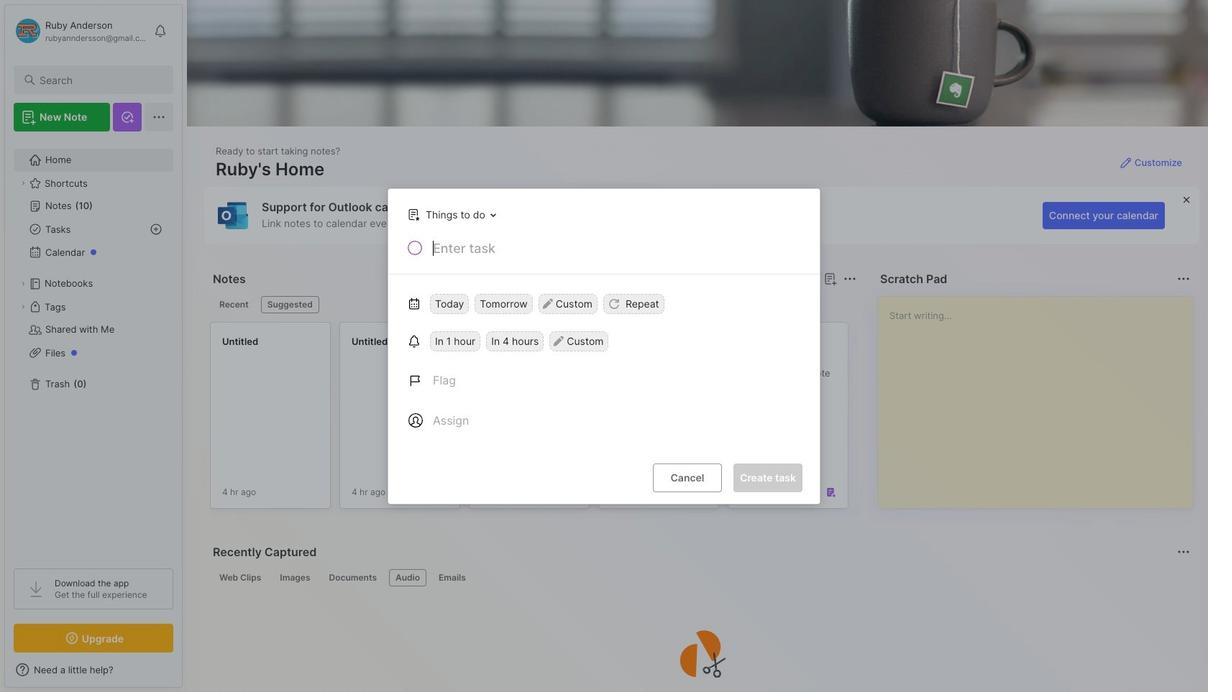 Task type: describe. For each thing, give the bounding box(es) containing it.
Search text field
[[40, 73, 160, 87]]

Start writing… text field
[[890, 297, 1193, 497]]

2 tab list from the top
[[213, 570, 1188, 587]]

Go to note or move task field
[[401, 204, 501, 225]]

main element
[[0, 0, 187, 693]]

expand tags image
[[19, 303, 27, 311]]

1 tab list from the top
[[213, 296, 855, 314]]

none search field inside main element
[[40, 71, 160, 88]]



Task type: locate. For each thing, give the bounding box(es) containing it.
tab list
[[213, 296, 855, 314], [213, 570, 1188, 587]]

Enter task text field
[[432, 239, 803, 264]]

1 vertical spatial tab list
[[213, 570, 1188, 587]]

tab
[[213, 296, 255, 314], [261, 296, 319, 314], [213, 570, 268, 587], [274, 570, 317, 587], [323, 570, 383, 587], [389, 570, 427, 587], [432, 570, 472, 587]]

expand notebooks image
[[19, 280, 27, 288]]

row group
[[210, 322, 1208, 518]]

tree inside main element
[[5, 140, 182, 556]]

None search field
[[40, 71, 160, 88]]

tree
[[5, 140, 182, 556]]

0 vertical spatial tab list
[[213, 296, 855, 314]]



Task type: vqa. For each thing, say whether or not it's contained in the screenshot.
enter task text field
yes



